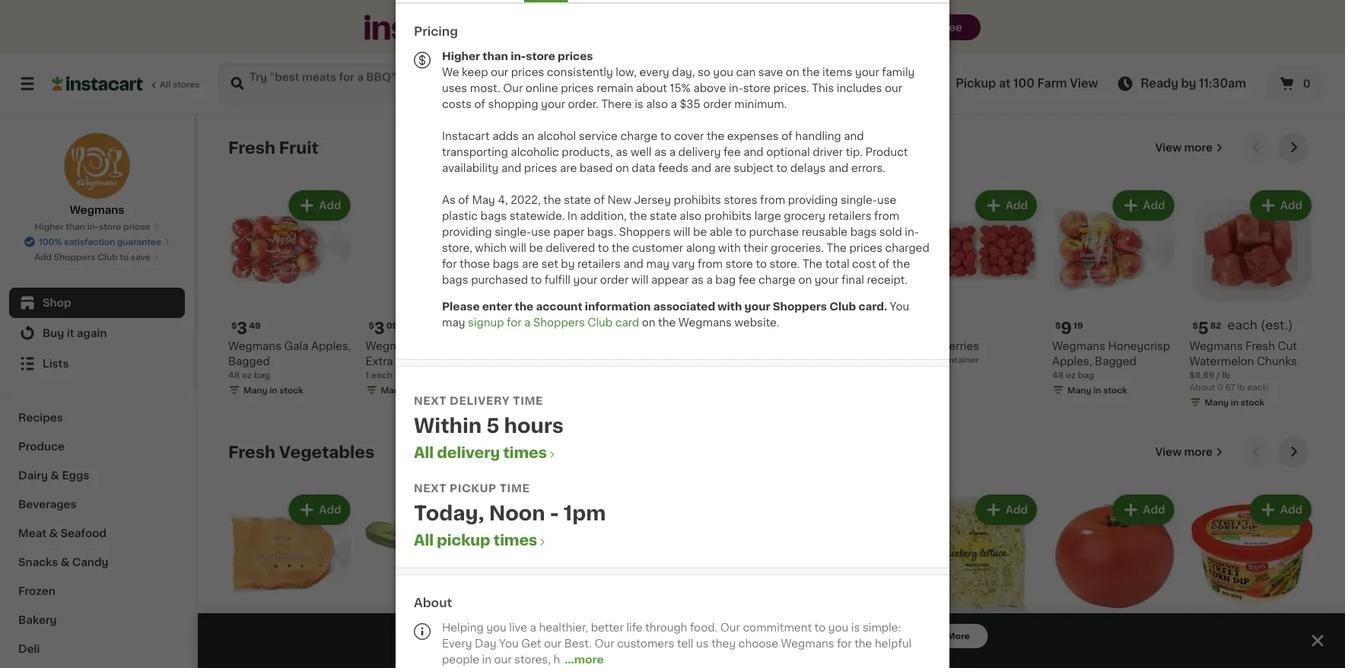 Task type: vqa. For each thing, say whether or not it's contained in the screenshot.


Task type: describe. For each thing, give the bounding box(es) containing it.
alcohol
[[537, 131, 576, 141]]

and down alcoholic
[[501, 162, 522, 173]]

fresh inside the wegmans fresh cut watermelon chunks $8.69 / lb about 0.67 lb each
[[1246, 341, 1275, 351]]

you inside you may
[[890, 301, 910, 312]]

recipes link
[[9, 403, 185, 432]]

84
[[799, 626, 811, 634]]

the inside we keep our prices consistently low, every day, so you can save on the items your family uses most. our online prices remain about 15% above in-store prices. this includes our costs of shopping your order. there is also a $35 order minimum.
[[802, 67, 820, 77]]

$ for $ 0 84
[[781, 626, 786, 634]]

in down wegmans honeycrisp apples, bagged 48 oz bag
[[1094, 386, 1102, 394]]

2 horizontal spatial club
[[830, 301, 856, 312]]

vegetables
[[279, 444, 375, 460]]

& for snacks
[[61, 557, 70, 568]]

meat & seafood link
[[9, 519, 185, 548]]

100
[[1014, 78, 1035, 89]]

hours
[[504, 416, 564, 436]]

best.
[[564, 638, 592, 649]]

many in stock down '0.67'
[[1205, 398, 1265, 406]]

charge inside as of may 4, 2022, the state of new jersey prohibits stores from providing single-use plastic bags statewide. in addition, the state also prohibits large grocery retailers from providing single-use paper bags. shoppers will be able to purchase reusable bags sold in- store, which will be delivered to the customer along with their groceries. the prices charged for those bags are set by retailers and may vary from store to store. the total cost of the bags purchased to fulfill your order will appear as a bag fee charge on your final receipt.
[[759, 274, 796, 285]]

/
[[1217, 371, 1220, 379]]

all for within 5 hours
[[414, 446, 434, 460]]

1 inside wegmans pineapple, extra sweet 1 each
[[366, 371, 369, 379]]

product group containing 9
[[1052, 187, 1178, 399]]

information
[[585, 301, 651, 312]]

frozen
[[18, 586, 55, 597]]

more for 1
[[1185, 447, 1213, 457]]

$ for $ 3 79
[[643, 626, 649, 634]]

many up hours
[[518, 398, 542, 406]]

which
[[475, 242, 507, 253]]

orders
[[720, 630, 765, 643]]

0 vertical spatial will
[[674, 226, 691, 237]]

buy it again
[[43, 328, 107, 339]]

stock for honeycrisp
[[1104, 386, 1128, 394]]

2 vertical spatial more
[[574, 654, 604, 665]]

$ for $ 1 48 each (est.)
[[643, 321, 649, 330]]

also inside as of may 4, 2022, the state of new jersey prohibits stores from providing single-use plastic bags statewide. in addition, the state also prohibits large grocery retailers from providing single-use paper bags. shoppers will be able to purchase reusable bags sold in- store, which will be delivered to the customer along with their groceries. the prices charged for those bags are set by retailers and may vary from store to store. the total cost of the bags purchased to fulfill your order will appear as a bag fee charge on your final receipt.
[[680, 210, 702, 221]]

buy
[[43, 328, 64, 339]]

fresh vegetables
[[228, 444, 375, 460]]

add button for wegmans organic honeycrisp apples
[[565, 192, 624, 219]]

within
[[414, 416, 482, 436]]

2 tab from the left
[[568, 0, 701, 2]]

of up receipt.
[[879, 258, 890, 269]]

along
[[686, 242, 716, 253]]

feeds
[[658, 162, 689, 173]]

higher inside higher than in-store prices link
[[35, 223, 64, 231]]

wegmans for wegmans gala apples, bagged 48 oz bag
[[228, 341, 282, 351]]

view more button for 1
[[1150, 437, 1230, 467]]

0 vertical spatial state
[[564, 194, 591, 205]]

bakery
[[18, 615, 57, 626]]

delivery inside treatment tracker modal dialog
[[596, 630, 651, 643]]

many in stock for gala
[[244, 386, 304, 394]]

fruit
[[279, 140, 319, 156]]

instacart adds an alcohol service charge to cover the expenses of handling and transporting alcoholic products, as well as a delivery fee and optional driver tip. product availability and prices are based on data feeds and are subject to delays and errors.
[[442, 131, 908, 173]]

honeycrisp inside wegmans honeycrisp apples, bagged 48 oz bag
[[1108, 341, 1171, 351]]

on inside as of may 4, 2022, the state of new jersey prohibits stores from providing single-use plastic bags statewide. in addition, the state also prohibits large grocery retailers from providing single-use paper bags. shoppers will be able to purchase reusable bags sold in- store, which will be delivered to the customer along with their groceries. the prices charged for those bags are set by retailers and may vary from store to store. the total cost of the bags purchased to fulfill your order will appear as a bag fee charge on your final receipt.
[[799, 274, 812, 285]]

and inside as of may 4, 2022, the state of new jersey prohibits stores from providing single-use plastic bags statewide. in addition, the state also prohibits large grocery retailers from providing single-use paper bags. shoppers will be able to purchase reusable bags sold in- store, which will be delivered to the customer along with their groceries. the prices charged for those bags are set by retailers and may vary from store to store. the total cost of the bags purchased to fulfill your order will appear as a bag fee charge on your final receipt.
[[624, 258, 644, 269]]

to right able
[[735, 226, 747, 237]]

try
[[920, 22, 938, 33]]

account
[[536, 301, 583, 312]]

in down '0.67'
[[1231, 398, 1239, 406]]

signup
[[468, 317, 504, 328]]

view more for 2
[[1156, 142, 1213, 153]]

0.67
[[1217, 383, 1236, 391]]

pickup button
[[824, 68, 913, 99]]

each inside $1.88 each (estimated) 'element'
[[538, 624, 568, 636]]

so
[[698, 67, 711, 77]]

39
[[383, 626, 394, 634]]

0 vertical spatial from
[[760, 194, 786, 205]]

$ 5 82
[[1193, 320, 1222, 336]]

1 vertical spatial be
[[529, 242, 543, 253]]

shop link
[[9, 288, 185, 318]]

each (est.) inside each (est.) button
[[1087, 624, 1152, 636]]

commitment
[[743, 622, 812, 633]]

celery,
[[422, 645, 460, 656]]

$0.84 each (estimated) element
[[778, 623, 903, 643]]

your up 'includes'
[[855, 67, 880, 77]]

with loyalty card price $3.49. original price $4.99. element
[[1190, 623, 1315, 643]]

$1.88 each (estimated) element
[[503, 623, 628, 643]]

48 inside $ 1 48 each (est.)
[[658, 321, 669, 330]]

2 vertical spatial will
[[632, 274, 649, 285]]

it
[[67, 328, 74, 339]]

view more button for 2
[[1150, 132, 1230, 163]]

to down set
[[531, 274, 542, 285]]

receipt.
[[867, 274, 908, 285]]

each inside $ 2 13 each (est.)
[[539, 319, 569, 331]]

bags left 'sold' at the top of page
[[851, 226, 877, 237]]

treatment tracker modal dialog
[[198, 613, 1345, 668]]

each inside each (est.) button
[[1087, 624, 1117, 636]]

time for 5
[[513, 395, 543, 406]]

shoppers down "account"
[[533, 317, 585, 328]]

more for 2
[[1185, 142, 1213, 153]]

the inside helping you live a healthier, better life through food.  our commitment to you is simple: every day you get our best.  our customers tell us they choose wegmans for the helpful people in our stores, h
[[855, 638, 872, 649]]

of inside instacart adds an alcohol service charge to cover the expenses of handling and transporting alcoholic products, as well as a delivery fee and optional driver tip. product availability and prices are based on data feeds and are subject to delays and errors.
[[782, 131, 793, 141]]

associated
[[653, 301, 715, 312]]

on inside instacart adds an alcohol service charge to cover the expenses of handling and transporting alcoholic products, as well as a delivery fee and optional driver tip. product availability and prices are based on data feeds and are subject to delays and errors.
[[616, 162, 629, 173]]

and up tip.
[[844, 131, 864, 141]]

can
[[736, 67, 756, 77]]

1 horizontal spatial single-
[[841, 194, 877, 205]]

wegmans for wegmans organic honeycrisp apples
[[503, 341, 556, 351]]

add shoppers club to save link
[[34, 251, 160, 263]]

an
[[522, 131, 535, 141]]

1 vertical spatial prohibits
[[705, 210, 752, 221]]

prices up online
[[511, 67, 544, 77]]

recipes
[[18, 412, 63, 423]]

and down driver
[[829, 162, 849, 173]]

bakery link
[[9, 606, 185, 635]]

in inside helping you live a healthier, better life through food.  our commitment to you is simple: every day you get our best.  our customers tell us they choose wegmans for the helpful people in our stores, h
[[482, 654, 492, 665]]

your down online
[[541, 99, 565, 109]]

fresh for 1
[[228, 444, 275, 460]]

(est.) inside $ 2 13 each (est.)
[[572, 319, 604, 331]]

more button
[[929, 624, 988, 648]]

free for try
[[940, 22, 963, 33]]

may inside as of may 4, 2022, the state of new jersey prohibits stores from providing single-use plastic bags statewide. in addition, the state also prohibits large grocery retailers from providing single-use paper bags. shoppers will be able to purchase reusable bags sold in- store, which will be delivered to the customer along with their groceries. the prices charged for those bags are set by retailers and may vary from store to store. the total cost of the bags purchased to fulfill your order will appear as a bag fee charge on your final receipt.
[[646, 258, 670, 269]]

higher than in-store prices inside higher than in-store prices link
[[35, 223, 150, 231]]

 for hours
[[547, 449, 558, 460]]

0 horizontal spatial as
[[616, 146, 628, 157]]

prices inside instacart adds an alcohol service charge to cover the expenses of handling and transporting alcoholic products, as well as a delivery fee and optional driver tip. product availability and prices are based on data feeds and are subject to delays and errors.
[[524, 162, 557, 173]]

wegmans shredded iceberg lettuce
[[915, 645, 1023, 668]]

to down bags.
[[598, 242, 609, 253]]

1 vertical spatial save
[[131, 253, 151, 261]]

eggs
[[62, 470, 89, 481]]

the down bags.
[[612, 242, 630, 253]]

$1.48 each (estimated) element
[[640, 318, 766, 338]]

prices inside as of may 4, 2022, the state of new jersey prohibits stores from providing single-use plastic bags statewide. in addition, the state also prohibits large grocery retailers from providing single-use paper bags. shoppers will be able to purchase reusable bags sold in- store, which will be delivered to the customer along with their groceries. the prices charged for those bags are set by retailers and may vary from store to store. the total cost of the bags purchased to fulfill your order will appear as a bag fee charge on your final receipt.
[[850, 242, 883, 253]]

low,
[[616, 67, 637, 77]]

sweet onions
[[503, 645, 577, 656]]

delivery inside all delivery times 
[[437, 446, 500, 460]]

add button for raspberries
[[977, 192, 1036, 219]]

5 for $
[[1198, 320, 1209, 336]]

about
[[636, 83, 667, 93]]

$ for $ 3 49
[[231, 321, 237, 330]]

fee inside instacart adds an alcohol service charge to cover the expenses of handling and transporting alcoholic products, as well as a delivery fee and optional driver tip. product availability and prices are based on data feeds and are subject to delays and errors.
[[724, 146, 741, 157]]

1 horizontal spatial use
[[877, 194, 897, 205]]

pickup for next
[[450, 483, 497, 494]]

each (est.) for 1
[[538, 624, 603, 636]]

our inside we keep our prices consistently low, every day, so you can save on the items your family uses most. our online prices remain about 15% above in-store prices. this includes our costs of shopping your order. there is also a $35 order minimum.
[[503, 83, 523, 93]]

people
[[442, 654, 479, 665]]

on inside treatment tracker modal dialog
[[654, 630, 672, 643]]

each inside $ 1 48 each (est.)
[[676, 319, 706, 331]]

food.
[[690, 622, 718, 633]]

0 vertical spatial providing
[[788, 194, 838, 205]]

our up most.
[[491, 67, 508, 77]]

to inside helping you live a healthier, better life through food.  our commitment to you is simple: every day you get our best.  our customers tell us they choose wegmans for the helpful people in our stores, h
[[815, 622, 826, 633]]

5 for within
[[486, 416, 500, 436]]

add button for wegmans pineapple, extra sweet
[[428, 192, 486, 219]]

availability
[[442, 162, 499, 173]]

to left cover at the right of page
[[660, 131, 672, 141]]

wegmans celery, 24ct
[[366, 645, 487, 656]]

to down optional at the right top
[[777, 162, 788, 173]]

$35
[[680, 99, 701, 109]]

and up the 'subject'
[[744, 146, 764, 157]]

get inside treatment tracker modal dialog
[[537, 630, 562, 643]]

& for meat
[[49, 528, 58, 539]]

0 horizontal spatial about
[[414, 597, 452, 609]]

the down charged
[[893, 258, 910, 269]]

stores inside 'all stores' link
[[173, 80, 200, 89]]

stock up hours
[[554, 398, 578, 406]]

(est.) inside $0.84 each (estimated) element
[[850, 624, 883, 636]]

iceberg
[[915, 660, 956, 668]]

store.
[[770, 258, 800, 269]]

alcoholic
[[511, 146, 559, 157]]

pickup for all
[[437, 533, 491, 547]]

0 inside main content
[[786, 625, 798, 641]]

also inside we keep our prices consistently low, every day, so you can save on the items your family uses most. our online prices remain about 15% above in-store prices. this includes our costs of shopping your order. there is also a $35 order minimum.
[[646, 99, 668, 109]]

simple:
[[863, 622, 901, 633]]

oz for 9
[[1066, 371, 1076, 379]]

shoppers down satisfaction
[[54, 253, 95, 261]]

ready
[[1141, 78, 1179, 89]]

your up website.
[[745, 301, 771, 312]]

in down wegmans pineapple, extra sweet 1 each at the bottom
[[407, 386, 415, 394]]

1 vertical spatial providing
[[442, 226, 492, 237]]

0 vertical spatial be
[[693, 226, 707, 237]]

add button for wegmans shredded iceberg lettuce
[[977, 496, 1036, 524]]

pickup for pickup at 100 farm view
[[956, 78, 996, 89]]

bags down 4,
[[481, 210, 507, 221]]

plastic
[[442, 210, 478, 221]]

beverages link
[[9, 490, 185, 519]]

helping
[[442, 622, 484, 633]]

your down total
[[815, 274, 839, 285]]

your right the fulfill
[[573, 274, 598, 285]]

0 vertical spatial higher
[[442, 51, 480, 61]]

deli
[[18, 644, 40, 654]]

our down day
[[494, 654, 512, 665]]

prices down consistently
[[561, 83, 594, 93]]

cover
[[674, 131, 704, 141]]

1 vertical spatial state
[[650, 210, 677, 221]]

add button for wegmans gala apples, bagged
[[290, 192, 349, 219]]

1 vertical spatial sweet
[[503, 645, 536, 656]]

(est.) inside $1.88 each (estimated) 'element'
[[571, 624, 603, 636]]

...
[[565, 654, 574, 665]]

$ 1 88
[[506, 625, 532, 641]]

addition,
[[580, 210, 627, 221]]

0 vertical spatial prohibits
[[674, 194, 721, 205]]

100%
[[39, 238, 62, 246]]

1 horizontal spatial as
[[655, 146, 667, 157]]

a inside we keep our prices consistently low, every day, so you can save on the items your family uses most. our online prices remain about 15% above in-store prices. this includes our costs of shopping your order. there is also a $35 order minimum.
[[671, 99, 677, 109]]

48 for 3
[[228, 371, 240, 379]]

is inside we keep our prices consistently low, every day, so you can save on the items your family uses most. our online prices remain about 15% above in-store prices. this includes our costs of shopping your order. there is also a $35 order minimum.
[[635, 99, 644, 109]]

in- up online
[[511, 51, 526, 61]]

next delivery time
[[414, 395, 543, 406]]

1 vertical spatial for
[[507, 317, 522, 328]]

store inside we keep our prices consistently low, every day, so you can save on the items your family uses most. our online prices remain about 15% above in-store prices. this includes our costs of shopping your order. there is also a $35 order minimum.
[[743, 83, 771, 93]]

is inside helping you live a healthier, better life through food.  our commitment to you is simple: every day you get our best.  our customers tell us they choose wegmans for the helpful people in our stores, h
[[851, 622, 860, 633]]

in down wegmans gala apples, bagged 48 oz bag
[[270, 386, 277, 394]]

stock down the wegmans fresh cut watermelon chunks $8.69 / lb about 0.67 lb each
[[1241, 398, 1265, 406]]

1 horizontal spatial the
[[827, 242, 847, 253]]

for inside helping you live a healthier, better life through food.  our commitment to you is simple: every day you get our best.  our customers tell us they choose wegmans for the helpful people in our stores, h
[[837, 638, 852, 649]]

shoppers inside as of may 4, 2022, the state of new jersey prohibits stores from providing single-use plastic bags statewide. in addition, the state also prohibits large grocery retailers from providing single-use paper bags. shoppers will be able to purchase reusable bags sold in- store, which will be delivered to the customer along with their groceries. the prices charged for those bags are set by retailers and may vary from store to store. the total cost of the bags purchased to fulfill your order will appear as a bag fee charge on your final receipt.
[[619, 226, 671, 237]]

store up 100% satisfaction guarantee
[[99, 223, 121, 231]]

1 vertical spatial than
[[66, 223, 85, 231]]

•
[[768, 630, 772, 642]]

wegmans up sugar
[[679, 317, 732, 328]]

may inside you may
[[442, 317, 465, 328]]

delivery inside instacart adds an alcohol service charge to cover the expenses of handling and transporting alcoholic products, as well as a delivery fee and optional driver tip. product availability and prices are based on data feeds and are subject to delays and errors.
[[679, 146, 721, 157]]

new
[[608, 194, 632, 205]]

1 tab from the left
[[524, 0, 568, 2]]

products,
[[562, 146, 613, 157]]

bag for 3
[[254, 371, 270, 379]]

charge inside instacart adds an alcohol service charge to cover the expenses of handling and transporting alcoholic products, as well as a delivery fee and optional driver tip. product availability and prices are based on data feeds and are subject to delays and errors.
[[621, 131, 658, 141]]

on inside we keep our prices consistently low, every day, so you can save on the items your family uses most. our online prices remain about 15% above in-store prices. this includes our costs of shopping your order. there is also a $35 order minimum.
[[786, 67, 800, 77]]

0 horizontal spatial organic
[[505, 304, 539, 312]]

1 inside 'element'
[[512, 625, 519, 641]]

apples for 2
[[568, 356, 605, 366]]

item carousel region containing fresh vegetables
[[228, 437, 1315, 668]]

2 horizontal spatial from
[[874, 210, 900, 221]]

snacks
[[18, 557, 58, 568]]

card.
[[859, 301, 888, 312]]

view more for 1
[[1156, 447, 1213, 457]]

driver
[[813, 146, 843, 157]]

each (est.) for 0
[[817, 624, 883, 636]]

online
[[526, 83, 558, 93]]

set
[[542, 258, 558, 269]]

h
[[554, 654, 560, 665]]

next for within 5 hours
[[414, 395, 447, 406]]

apples, for 9
[[1052, 356, 1092, 366]]

next
[[675, 630, 705, 643]]

purchase
[[749, 226, 799, 237]]

1 inside $ 1 48 each (est.)
[[649, 320, 656, 336]]

sweet inside wegmans pineapple, extra sweet 1 each
[[396, 356, 429, 366]]

in- inside as of may 4, 2022, the state of new jersey prohibits stores from providing single-use plastic bags statewide. in addition, the state also prohibits large grocery retailers from providing single-use paper bags. shoppers will be able to purchase reusable bags sold in- store, which will be delivered to the customer along with their groceries. the prices charged for those bags are set by retailers and may vary from store to store. the total cost of the bags purchased to fulfill your order will appear as a bag fee charge on your final receipt.
[[905, 226, 919, 237]]

0 horizontal spatial from
[[698, 258, 723, 269]]

0 horizontal spatial club
[[97, 253, 118, 261]]

$1.79 element
[[915, 623, 1040, 643]]

by inside as of may 4, 2022, the state of new jersey prohibits stores from providing single-use plastic bags statewide. in addition, the state also prohibits large grocery retailers from providing single-use paper bags. shoppers will be able to purchase reusable bags sold in- store, which will be delivered to the customer along with their groceries. the prices charged for those bags are set by retailers and may vary from store to store. the total cost of the bags purchased to fulfill your order will appear as a bag fee charge on your final receipt.
[[561, 258, 575, 269]]

delivery up within 5 hours
[[450, 395, 510, 406]]

0 vertical spatial all
[[160, 80, 171, 89]]

48 for 9
[[1052, 371, 1064, 379]]

many for wegmans pineapple, extra sweet
[[381, 386, 405, 394]]

bags up "purchased"
[[493, 258, 519, 269]]

store inside as of may 4, 2022, the state of new jersey prohibits stores from providing single-use plastic bags statewide. in addition, the state also prohibits large grocery retailers from providing single-use paper bags. shoppers will be able to purchase reusable bags sold in- store, which will be delivered to the customer along with their groceries. the prices charged for those bags are set by retailers and may vary from store to store. the total cost of the bags purchased to fulfill your order will appear as a bag fee charge on your final receipt.
[[726, 258, 753, 269]]

the down jersey
[[630, 210, 647, 221]]

stock for pineapple,
[[417, 386, 441, 394]]

1 horizontal spatial higher than in-store prices
[[442, 51, 593, 61]]

we keep our prices consistently low, every day, so you can save on the items your family uses most. our online prices remain about 15% above in-store prices. this includes our costs of shopping your order. there is also a $35 order minimum.
[[442, 67, 915, 109]]

above
[[694, 83, 726, 93]]

bags down the those
[[442, 274, 468, 285]]

organic for 3
[[663, 645, 705, 656]]

main content containing fresh fruit
[[198, 114, 1345, 668]]

to inside treatment tracker modal dialog
[[852, 630, 866, 643]]

3 for wegmans pineapple, extra sweet
[[374, 320, 385, 336]]

and right feeds
[[691, 162, 712, 173]]

1 horizontal spatial club
[[588, 317, 613, 328]]

pickup at 100 farm view button
[[932, 62, 1098, 105]]

in- up 100% satisfaction guarantee button
[[87, 223, 99, 231]]

2 horizontal spatial you
[[829, 622, 849, 633]]

bagged for 3
[[228, 356, 270, 366]]

optional
[[767, 146, 810, 157]]

2 horizontal spatial our
[[720, 622, 740, 633]]

1 vertical spatial retailers
[[578, 258, 621, 269]]

get inside helping you live a healthier, better life through food.  our commitment to you is simple: every day you get our best.  our customers tell us they choose wegmans for the helpful people in our stores, h
[[522, 638, 541, 649]]

of right as
[[458, 194, 469, 205]]

wegmans for wegmans fresh cut watermelon chunks $8.69 / lb about 0.67 lb each
[[1190, 341, 1243, 351]]

order inside as of may 4, 2022, the state of new jersey prohibits stores from providing single-use plastic bags statewide. in addition, the state also prohibits large grocery retailers from providing single-use paper bags. shoppers will be able to purchase reusable bags sold in- store, which will be delivered to the customer along with their groceries. the prices charged for those bags are set by retailers and may vary from store to store. the total cost of the bags purchased to fulfill your order will appear as a bag fee charge on your final receipt.
[[600, 274, 629, 285]]

handling
[[795, 131, 841, 141]]

1 vertical spatial lb
[[1238, 383, 1246, 391]]

prices up consistently
[[558, 51, 593, 61]]

in up hours
[[544, 398, 552, 406]]

extra
[[366, 356, 393, 366]]

the down the please enter the account information associated with your shoppers club card.
[[658, 317, 676, 328]]

appear
[[651, 274, 689, 285]]

website.
[[735, 317, 780, 328]]

product group containing 2
[[503, 187, 628, 411]]

based
[[580, 162, 613, 173]]

every
[[442, 638, 472, 649]]

many down '0.67'
[[1205, 398, 1229, 406]]

store up online
[[526, 51, 555, 61]]

through
[[645, 622, 688, 633]]

consistently
[[547, 67, 613, 77]]

produce link
[[9, 432, 185, 461]]

express icon image
[[364, 15, 517, 40]]

(est.) inside button
[[1120, 624, 1152, 636]]



Task type: locate. For each thing, give the bounding box(es) containing it.
will up along
[[674, 226, 691, 237]]

save
[[759, 67, 783, 77], [131, 253, 151, 261]]

$ 3 09
[[369, 320, 398, 336]]

2 vertical spatial view
[[1156, 447, 1182, 457]]

free inside try free button
[[940, 22, 963, 33]]

product group
[[228, 187, 353, 399], [366, 187, 491, 399], [503, 187, 628, 411], [640, 187, 766, 407], [778, 187, 903, 384], [915, 187, 1040, 366], [1052, 187, 1178, 399], [1190, 187, 1315, 411], [228, 492, 353, 668], [366, 492, 491, 668], [503, 492, 628, 668], [915, 492, 1040, 668], [1052, 492, 1178, 668], [1190, 492, 1315, 668]]

our
[[491, 67, 508, 77], [885, 83, 903, 93], [544, 638, 562, 649], [494, 654, 512, 665]]

a inside as of may 4, 2022, the state of new jersey prohibits stores from providing single-use plastic bags statewide. in addition, the state also prohibits large grocery retailers from providing single-use paper bags. shoppers will be able to purchase reusable bags sold in- store, which will be delivered to the customer along with their groceries. the prices charged for those bags are set by retailers and may vary from store to store. the total cost of the bags purchased to fulfill your order will appear as a bag fee charge on your final receipt.
[[707, 274, 713, 285]]

wegmans for wegmans
[[70, 205, 124, 215]]

$ inside $ 2 13 each (est.)
[[506, 321, 512, 330]]

within 5 hours
[[414, 416, 564, 436]]

1 horizontal spatial stores
[[724, 194, 758, 205]]

0 vertical spatial time
[[513, 395, 543, 406]]

add
[[319, 200, 341, 211], [456, 200, 479, 211], [594, 200, 616, 211], [731, 200, 753, 211], [869, 200, 891, 211], [1006, 200, 1028, 211], [1143, 200, 1166, 211], [1281, 200, 1303, 211], [34, 253, 52, 261], [319, 505, 341, 515], [456, 505, 479, 515], [594, 505, 616, 515], [1006, 505, 1028, 515], [1143, 505, 1166, 515], [1281, 505, 1303, 515], [775, 630, 802, 643]]

add button for wegmans celery, 24ct
[[428, 496, 486, 524]]

our up 'they'
[[720, 622, 740, 633]]

single- up which
[[495, 226, 531, 237]]

fresh left 'vegetables'
[[228, 444, 275, 460]]

0 vertical spatial use
[[877, 194, 897, 205]]

next up today, on the bottom left
[[414, 483, 447, 494]]

pickup for pickup
[[862, 78, 900, 89]]

0 vertical spatial lb
[[1222, 371, 1231, 379]]

tell
[[677, 638, 694, 649]]

79
[[661, 626, 672, 634]]

48 down 9 at the right
[[1052, 371, 1064, 379]]

a inside instacart adds an alcohol service charge to cover the expenses of handling and transporting alcoholic products, as well as a delivery fee and optional driver tip. product availability and prices are based on data feeds and are subject to delays and errors.
[[669, 146, 676, 157]]

from
[[760, 194, 786, 205], [874, 210, 900, 221], [698, 258, 723, 269]]

(est.) inside $ 1 48 each (est.)
[[709, 319, 741, 331]]

fulfill
[[545, 274, 571, 285]]

a inside helping you live a healthier, better life through food.  our commitment to you is simple: every day you get our best.  our customers tell us they choose wegmans for the helpful people in our stores, h
[[530, 622, 536, 633]]

in- inside we keep our prices consistently low, every day, so you can save on the items your family uses most. our online prices remain about 15% above in-store prices. this includes our costs of shopping your order. there is also a $35 order minimum.
[[729, 83, 743, 93]]

0 horizontal spatial honeycrisp
[[503, 356, 565, 366]]

satisfaction
[[64, 238, 115, 246]]

1 inside button
[[778, 355, 781, 364]]

1 horizontal spatial you
[[713, 67, 734, 77]]

all down within
[[414, 446, 434, 460]]

None search field
[[218, 62, 684, 105]]

farm
[[1038, 78, 1067, 89]]

wegmans inside wegmans pineapple, extra sweet 1 each
[[366, 341, 419, 351]]

than up satisfaction
[[66, 223, 85, 231]]

$ inside $ 5 82
[[1193, 321, 1198, 330]]

$2.13 each (estimated) element
[[503, 318, 628, 338]]

the down simple: on the bottom
[[855, 638, 872, 649]]

is down about
[[635, 99, 644, 109]]

view for 1
[[1156, 447, 1182, 457]]

remain
[[597, 83, 634, 93]]

0 vertical spatial item carousel region
[[228, 132, 1315, 425]]

add shoppers club to save
[[34, 253, 151, 261]]

1 vertical spatial next
[[414, 483, 447, 494]]

as down vary
[[692, 274, 704, 285]]


[[547, 449, 558, 460], [537, 537, 548, 547]]

2 horizontal spatial for
[[837, 638, 852, 649]]

by down delivered
[[561, 258, 575, 269]]

organic up 13
[[505, 304, 539, 312]]

1 each
[[778, 355, 805, 364]]

in- down can
[[729, 83, 743, 93]]

are down products,
[[560, 162, 577, 173]]

0 vertical spatial fresh
[[228, 140, 275, 156]]

0 vertical spatial next
[[414, 395, 447, 406]]

wegmans inside helping you live a healthier, better life through food.  our commitment to you is simple: every day you get our best.  our customers tell us they choose wegmans for the helpful people in our stores, h
[[781, 638, 835, 649]]

1 vertical spatial free
[[565, 630, 593, 643]]

0 horizontal spatial 0
[[786, 625, 798, 641]]

$ for $ 3 09
[[369, 321, 374, 330]]

1 vertical spatial fresh
[[1246, 341, 1275, 351]]

in down day
[[482, 654, 492, 665]]

wegmans pineapple, extra sweet 1 each
[[366, 341, 478, 379]]

0 vertical spatial honeycrisp
[[1108, 341, 1171, 351]]

0 horizontal spatial stores
[[173, 80, 200, 89]]

2 view more from the top
[[1156, 447, 1213, 457]]

you down live
[[499, 638, 519, 649]]

fresh for 2
[[228, 140, 275, 156]]

2 horizontal spatial as
[[692, 274, 704, 285]]

2 view more button from the top
[[1150, 437, 1230, 467]]

add inside treatment tracker modal dialog
[[775, 630, 802, 643]]

also down about
[[646, 99, 668, 109]]

1 next from the top
[[414, 395, 447, 406]]

instacart logo image
[[52, 75, 143, 93]]

retailers up reusable
[[828, 210, 872, 221]]

0 horizontal spatial bagged
[[228, 356, 270, 366]]

3 inside treatment tracker modal dialog
[[708, 630, 717, 643]]

times inside all delivery times 
[[503, 446, 547, 460]]

all for today, noon - 1pm
[[414, 533, 434, 547]]

healthier,
[[539, 622, 588, 633]]

honeycrisp
[[1108, 341, 1171, 351], [503, 356, 565, 366]]

0 horizontal spatial than
[[66, 223, 85, 231]]

1 vertical spatial also
[[680, 210, 702, 221]]

... more
[[565, 654, 604, 665]]

item carousel region containing fresh fruit
[[228, 132, 1315, 425]]

0 vertical spatial for
[[442, 258, 457, 269]]

1 horizontal spatial by
[[1182, 78, 1197, 89]]

may down customer
[[646, 258, 670, 269]]

0 inside button
[[1303, 78, 1311, 89]]

wegmans for wegmans shredded iceberg lettuce
[[915, 645, 968, 656]]

raspberries 12 oz container
[[915, 341, 980, 364]]

prices up guarantee
[[123, 223, 150, 231]]

0 vertical spatial than
[[483, 51, 508, 61]]

bag down along
[[716, 274, 736, 285]]

1 horizontal spatial will
[[632, 274, 649, 285]]

0 horizontal spatial 5
[[486, 416, 500, 436]]

produce
[[18, 441, 65, 452]]

bagged inside wegmans gala apples, bagged 48 oz bag
[[228, 356, 270, 366]]

1 horizontal spatial are
[[560, 162, 577, 173]]

store,
[[442, 242, 472, 253]]

apples down $2.13 each (estimated) element
[[568, 356, 605, 366]]

stock down wegmans honeycrisp apples, bagged 48 oz bag
[[1104, 386, 1128, 394]]

1 horizontal spatial also
[[680, 210, 702, 221]]

to down their
[[756, 258, 767, 269]]

our up shopping at top left
[[503, 83, 523, 93]]

product group containing each (est.)
[[1052, 492, 1178, 668]]

& inside "meat & seafood" link
[[49, 528, 58, 539]]

apples, right the gala
[[311, 341, 351, 351]]

1 horizontal spatial higher
[[442, 51, 480, 61]]

order up information
[[600, 274, 629, 285]]

wegmans up watermelon
[[1190, 341, 1243, 351]]

data
[[632, 162, 656, 173]]

keep
[[462, 67, 488, 77]]

bee
[[730, 341, 751, 351]]

pickup down today, on the bottom left
[[437, 533, 491, 547]]

wegmans for wegmans pineapple, extra sweet 1 each
[[366, 341, 419, 351]]

next for today, noon - 1pm
[[414, 483, 447, 494]]

add button for sweet onions
[[565, 496, 624, 524]]

wegmans for wegmans celery, 24ct
[[366, 645, 419, 656]]

0 horizontal spatial also
[[646, 99, 668, 109]]

wegmans up higher than in-store prices link
[[70, 205, 124, 215]]

fee inside as of may 4, 2022, the state of new jersey prohibits stores from providing single-use plastic bags statewide. in addition, the state also prohibits large grocery retailers from providing single-use paper bags. shoppers will be able to purchase reusable bags sold in- store, which will be delivered to the customer along with their groceries. the prices charged for those bags are set by retailers and may vary from store to store. the total cost of the bags purchased to fulfill your order will appear as a bag fee charge on your final receipt.
[[739, 274, 756, 285]]

0 vertical spatial fee
[[724, 146, 741, 157]]

2 next from the top
[[414, 483, 447, 494]]

beverages
[[18, 499, 77, 510]]

groceries.
[[771, 242, 824, 253]]

0 horizontal spatial lb
[[1222, 371, 1231, 379]]

1 horizontal spatial bag
[[716, 274, 736, 285]]

0 horizontal spatial order
[[600, 274, 629, 285]]

1 item carousel region from the top
[[228, 132, 1315, 425]]

you right card.
[[890, 301, 910, 312]]

1 vertical spatial higher than in-store prices
[[35, 223, 150, 231]]

jersey
[[634, 194, 671, 205]]

0 vertical spatial view
[[1070, 78, 1098, 89]]

1 vertical spatial use
[[531, 226, 551, 237]]

0 vertical spatial view more button
[[1150, 132, 1230, 163]]

0 horizontal spatial apples,
[[311, 341, 351, 351]]

3 left 79
[[649, 625, 660, 641]]

each (est.) inside $0.84 each (estimated) element
[[817, 624, 883, 636]]

tab
[[524, 0, 568, 2], [568, 0, 701, 2], [701, 0, 821, 2]]

bag down $ 3 49
[[254, 371, 270, 379]]

view for 2
[[1156, 142, 1182, 153]]

0 horizontal spatial for
[[442, 258, 457, 269]]

signup for a shoppers club card link
[[468, 317, 642, 328]]

1 horizontal spatial state
[[650, 210, 677, 221]]

$ 0 84
[[781, 625, 811, 641]]

each inside $0.84 each (estimated) element
[[817, 624, 847, 636]]

sweet right extra
[[396, 356, 429, 366]]

the up 13
[[515, 301, 534, 312]]

5 inside "element"
[[1198, 320, 1209, 336]]

of
[[475, 99, 486, 109], [782, 131, 793, 141], [458, 194, 469, 205], [594, 194, 605, 205], [879, 258, 890, 269]]

1 vertical spatial item carousel region
[[228, 437, 1315, 668]]

3 tab from the left
[[701, 0, 821, 2]]

bag
[[716, 274, 736, 285], [254, 371, 270, 379], [1078, 371, 1095, 379]]

1 horizontal spatial than
[[483, 51, 508, 61]]

order inside we keep our prices consistently low, every day, so you can save on the items your family uses most. our online prices remain about 15% above in-store prices. this includes our costs of shopping your order. there is also a $35 order minimum.
[[703, 99, 732, 109]]

prices
[[558, 51, 593, 61], [511, 67, 544, 77], [561, 83, 594, 93], [524, 162, 557, 173], [123, 223, 150, 231], [850, 242, 883, 253]]

each inside the wegmans fresh cut watermelon chunks $8.69 / lb about 0.67 lb each
[[1248, 383, 1268, 391]]

apples, inside wegmans gala apples, bagged 48 oz bag
[[311, 341, 351, 351]]

all inside all delivery times 
[[414, 446, 434, 460]]

each inside wegmans pineapple, extra sweet 1 each
[[371, 371, 393, 379]]

delays
[[790, 162, 826, 173]]

1 vertical spatial view more
[[1156, 447, 1213, 457]]

1 vertical spatial view more button
[[1150, 437, 1230, 467]]

0 vertical spatial you
[[890, 301, 910, 312]]

apples for 1
[[640, 356, 678, 366]]

add button for wegmans fresh cut watermelon chunks
[[1252, 192, 1310, 219]]

lb right '/'
[[1222, 371, 1231, 379]]

today,
[[414, 504, 484, 523]]

shoppers down store.
[[773, 301, 827, 312]]

1 vertical spatial &
[[49, 528, 58, 539]]

9
[[1061, 320, 1072, 336]]

save inside we keep our prices consistently low, every day, so you can save on the items your family uses most. our online prices remain about 15% above in-store prices. this includes our costs of shopping your order. there is also a $35 order minimum.
[[759, 67, 783, 77]]

times down noon
[[494, 533, 537, 547]]

0 vertical spatial &
[[50, 470, 59, 481]]

0 vertical spatial sweet
[[396, 356, 429, 366]]

subject
[[734, 162, 774, 173]]

0 horizontal spatial will
[[510, 242, 527, 253]]

49
[[249, 321, 261, 330]]

2 horizontal spatial organic
[[663, 645, 705, 656]]

1 vertical spatial is
[[851, 622, 860, 633]]

bag inside as of may 4, 2022, the state of new jersey prohibits stores from providing single-use plastic bags statewide. in addition, the state also prohibits large grocery retailers from providing single-use paper bags. shoppers will be able to purchase reusable bags sold in- store, which will be delivered to the customer along with their groceries. the prices charged for those bags are set by retailers and may vary from store to store. the total cost of the bags purchased to fulfill your order will appear as a bag fee charge on your final receipt.
[[716, 274, 736, 285]]

the up the statewide.
[[544, 194, 561, 205]]

times down hours
[[503, 446, 547, 460]]

1 horizontal spatial honeycrisp
[[1108, 341, 1171, 351]]

0 vertical spatial club
[[97, 253, 118, 261]]

you right so in the top of the page
[[713, 67, 734, 77]]

are inside as of may 4, 2022, the state of new jersey prohibits stores from providing single-use plastic bags statewide. in addition, the state also prohibits large grocery retailers from providing single-use paper bags. shoppers will be able to purchase reusable bags sold in- store, which will be delivered to the customer along with their groceries. the prices charged for those bags are set by retailers and may vary from store to store. the total cost of the bags purchased to fulfill your order will appear as a bag fee charge on your final receipt.
[[522, 258, 539, 269]]

view inside 'popup button'
[[1070, 78, 1098, 89]]

tab list
[[396, 0, 950, 2]]

0 horizontal spatial be
[[529, 242, 543, 253]]

squash
[[813, 645, 853, 656]]

wegmans
[[70, 205, 124, 215], [679, 317, 732, 328], [228, 341, 282, 351], [366, 341, 419, 351], [503, 341, 556, 351], [640, 341, 694, 351], [1052, 341, 1106, 351], [1190, 341, 1243, 351], [781, 638, 835, 649], [366, 645, 419, 656], [915, 645, 968, 656]]

each (est.) inside $5.82 each (estimated) "element"
[[1228, 319, 1293, 331]]

view more button down '0.67'
[[1150, 437, 1230, 467]]

wegmans down $ 3 09
[[366, 341, 419, 351]]

0 horizontal spatial the
[[803, 258, 823, 269]]

you up "squash"
[[829, 622, 849, 633]]

1 vertical spatial apples,
[[1052, 356, 1092, 366]]

meat
[[18, 528, 46, 539]]

oz down $ 3 49
[[242, 371, 252, 379]]

free for get
[[565, 630, 593, 643]]

1 vertical spatial organic
[[559, 341, 602, 351]]

1 horizontal spatial 48
[[658, 321, 669, 330]]

use up 'sold' at the top of page
[[877, 194, 897, 205]]

0 vertical spatial the
[[827, 242, 847, 253]]

1 vertical spatial higher
[[35, 223, 64, 231]]

oz inside wegmans gala apples, bagged 48 oz bag
[[242, 371, 252, 379]]

each inside 1 each button
[[783, 355, 805, 364]]

2 item carousel region from the top
[[228, 437, 1315, 668]]

1 vertical spatial the
[[803, 258, 823, 269]]

add button for wegmans honeycrisp apples, bagged
[[1114, 192, 1173, 219]]

0 horizontal spatial providing
[[442, 226, 492, 237]]

many in stock up hours
[[518, 398, 578, 406]]

you inside helping you live a healthier, better life through food.  our commitment to you is simple: every day you get our best.  our customers tell us they choose wegmans for the helpful people in our stores, h
[[499, 638, 519, 649]]

48 down $ 3 49
[[228, 371, 240, 379]]

your
[[855, 67, 880, 77], [541, 99, 565, 109], [573, 274, 598, 285], [815, 274, 839, 285], [745, 301, 771, 312]]

the up 'this'
[[802, 67, 820, 77]]

able
[[710, 226, 733, 237]]

$ for $ 9 19
[[1056, 321, 1061, 330]]

by right ready
[[1182, 78, 1197, 89]]

bags
[[481, 210, 507, 221], [851, 226, 877, 237], [493, 258, 519, 269], [442, 274, 468, 285]]

service type group
[[704, 68, 913, 99]]

sweet down "$ 1 88"
[[503, 645, 536, 656]]

more
[[947, 632, 970, 640]]

many down extra
[[381, 386, 405, 394]]

in
[[568, 210, 577, 221]]

the right cover at the right of page
[[707, 131, 725, 141]]

item carousel region
[[228, 132, 1315, 425], [228, 437, 1315, 668]]

0 vertical spatial more
[[1185, 142, 1213, 153]]

1 apples from the left
[[568, 356, 605, 366]]

0 horizontal spatial single-
[[495, 226, 531, 237]]

the inside instacart adds an alcohol service charge to cover the expenses of handling and transporting alcoholic products, as well as a delivery fee and optional driver tip. product availability and prices are based on data feeds and are subject to delays and errors.
[[707, 131, 725, 141]]

$ for $ 5 82
[[1193, 321, 1198, 330]]

stock for gala
[[279, 386, 304, 394]]

is left simple: on the bottom
[[851, 622, 860, 633]]

0 horizontal spatial by
[[561, 258, 575, 269]]

0 horizontal spatial you
[[486, 622, 507, 633]]

of inside we keep our prices consistently low, every day, so you can save on the items your family uses most. our online prices remain about 15% above in-store prices. this includes our costs of shopping your order. there is also a $35 order minimum.
[[475, 99, 486, 109]]

$ inside "$ 1 88"
[[506, 626, 512, 634]]

(est.) inside $5.82 each (estimated) "element"
[[1261, 319, 1293, 331]]

many in stock for pineapple,
[[381, 386, 441, 394]]

wegmans for wegmans sugar bee apples
[[640, 341, 694, 351]]

pickup inside button
[[862, 78, 900, 89]]

view
[[1070, 78, 1098, 89], [1156, 142, 1182, 153], [1156, 447, 1182, 457]]

0 horizontal spatial higher than in-store prices
[[35, 223, 150, 231]]

for
[[442, 258, 457, 269], [507, 317, 522, 328], [837, 638, 852, 649]]

1 bagged from the left
[[228, 356, 270, 366]]

& for dairy
[[50, 470, 59, 481]]

use down the statewide.
[[531, 226, 551, 237]]

main content
[[198, 114, 1345, 668]]

1 vertical spatial you
[[499, 638, 519, 649]]

2 apples from the left
[[640, 356, 678, 366]]

$ inside $ 0 84
[[781, 626, 786, 634]]

day,
[[672, 67, 695, 77]]

0 vertical spatial about
[[1190, 383, 1215, 391]]

than up keep
[[483, 51, 508, 61]]

0 horizontal spatial free
[[565, 630, 593, 643]]

1 vertical spatial will
[[510, 242, 527, 253]]

day
[[475, 638, 497, 649]]

1 horizontal spatial retailers
[[828, 210, 872, 221]]

please
[[442, 301, 480, 312]]

our down family
[[885, 83, 903, 93]]

from down along
[[698, 258, 723, 269]]

1 horizontal spatial lb
[[1238, 383, 1246, 391]]

many for wegmans honeycrisp apples, bagged
[[1068, 386, 1092, 394]]

about inside the wegmans fresh cut watermelon chunks $8.69 / lb about 0.67 lb each
[[1190, 383, 1215, 391]]

store down their
[[726, 258, 753, 269]]

 inside all delivery times 
[[547, 449, 558, 460]]

stores inside as of may 4, 2022, the state of new jersey prohibits stores from providing single-use plastic bags statewide. in addition, the state also prohibits large grocery retailers from providing single-use paper bags. shoppers will be able to purchase reusable bags sold in- store, which will be delivered to the customer along with their groceries. the prices charged for those bags are set by retailers and may vary from store to store. the total cost of the bags purchased to fulfill your order will appear as a bag fee charge on your final receipt.
[[724, 194, 758, 205]]

items
[[823, 67, 853, 77]]

you inside we keep our prices consistently low, every day, so you can save on the items your family uses most. our online prices remain about 15% above in-store prices. this includes our costs of shopping your order. there is also a $35 order minimum.
[[713, 67, 734, 77]]

may
[[472, 194, 495, 205]]

delivery up soli
[[596, 630, 651, 643]]

 inside all pickup times 
[[537, 537, 548, 547]]

1 down website.
[[778, 355, 781, 364]]

tip.
[[846, 146, 863, 157]]

times for noon
[[494, 533, 537, 547]]

sugar
[[696, 341, 727, 351]]

3 for wegmans gala apples, bagged
[[237, 320, 248, 336]]

with inside as of may 4, 2022, the state of new jersey prohibits stores from providing single-use plastic bags statewide. in addition, the state also prohibits large grocery retailers from providing single-use paper bags. shoppers will be able to purchase reusable bags sold in- store, which will be delivered to the customer along with their groceries. the prices charged for those bags are set by retailers and may vary from store to store. the total cost of the bags purchased to fulfill your order will appear as a bag fee charge on your final receipt.
[[718, 242, 741, 253]]

add button for 1 each
[[840, 192, 898, 219]]

statewide.
[[510, 210, 565, 221]]

0 vertical spatial 5
[[1198, 320, 1209, 336]]

many in stock for honeycrisp
[[1068, 386, 1128, 394]]

0 vertical spatial may
[[646, 258, 670, 269]]

$ 2 13 each (est.)
[[506, 319, 604, 336]]

us
[[696, 638, 709, 649]]

$ 3 79
[[643, 625, 672, 641]]

our up h
[[544, 638, 562, 649]]

1 vertical spatial by
[[561, 258, 575, 269]]

1 vertical spatial club
[[830, 301, 856, 312]]

for inside as of may 4, 2022, the state of new jersey prohibits stores from providing single-use plastic bags statewide. in addition, the state also prohibits large grocery retailers from providing single-use paper bags. shoppers will be able to purchase reusable bags sold in- store, which will be delivered to the customer along with their groceries. the prices charged for those bags are set by retailers and may vary from store to store. the total cost of the bags purchased to fulfill your order will appear as a bag fee charge on your final receipt.
[[442, 258, 457, 269]]

all pickup times 
[[414, 533, 548, 547]]

prohibits
[[674, 194, 721, 205], [705, 210, 752, 221]]

many in stock down wegmans pineapple, extra sweet 1 each at the bottom
[[381, 386, 441, 394]]

add button for wegmans sugar bee apples
[[702, 192, 761, 219]]

shoppers up customer
[[619, 226, 671, 237]]

1 horizontal spatial our
[[595, 638, 615, 649]]

delivery
[[679, 146, 721, 157], [450, 395, 510, 406], [437, 446, 500, 460], [596, 630, 651, 643]]

2 horizontal spatial are
[[714, 162, 731, 173]]

and down customer
[[624, 258, 644, 269]]

dairy
[[18, 470, 48, 481]]

$ for $ 1 88
[[506, 626, 512, 634]]

oz for 3
[[242, 371, 252, 379]]

apples, inside wegmans honeycrisp apples, bagged 48 oz bag
[[1052, 356, 1092, 366]]

1 horizontal spatial sweet
[[503, 645, 536, 656]]

each (est.) for 5
[[1228, 319, 1293, 331]]

paper
[[553, 226, 585, 237]]

apples, for 3
[[311, 341, 351, 351]]

to down guarantee
[[120, 253, 129, 261]]

all stores link
[[52, 62, 201, 105]]

bag for 9
[[1078, 371, 1095, 379]]

1 vertical spatial fee
[[739, 274, 756, 285]]

organic down $2.13 each (estimated) element
[[559, 341, 602, 351]]

0 horizontal spatial you
[[499, 638, 519, 649]]

stock down wegmans pineapple, extra sweet 1 each at the bottom
[[417, 386, 441, 394]]

fee down their
[[739, 274, 756, 285]]

wegmans inside wegmans honeycrisp apples, bagged 48 oz bag
[[1052, 341, 1106, 351]]

baby
[[708, 645, 736, 656]]

1 view more from the top
[[1156, 142, 1213, 153]]

sweet
[[396, 356, 429, 366], [503, 645, 536, 656]]

2 horizontal spatial oz
[[1066, 371, 1076, 379]]

1 vertical spatial with
[[718, 301, 742, 312]]

product group containing 5
[[1190, 187, 1315, 411]]

as right well
[[655, 146, 667, 157]]

 for -
[[537, 537, 548, 547]]

0 vertical spatial save
[[759, 67, 783, 77]]

oz inside wegmans honeycrisp apples, bagged 48 oz bag
[[1066, 371, 1076, 379]]

wegmans gala apples, bagged 48 oz bag
[[228, 341, 351, 379]]

organic for each (est.)
[[559, 341, 602, 351]]

the
[[827, 242, 847, 253], [803, 258, 823, 269]]

view more button
[[1150, 132, 1230, 163], [1150, 437, 1230, 467]]

delivery down cover at the right of page
[[679, 146, 721, 157]]

wegmans down $ 3 49
[[228, 341, 282, 351]]

0 button
[[1265, 65, 1327, 102]]

$5.82 each (estimated) element
[[1190, 318, 1315, 338]]

seafood
[[61, 528, 107, 539]]

apples inside 'wegmans sugar bee apples'
[[640, 356, 678, 366]]

time for noon
[[500, 483, 530, 494]]

providing up grocery
[[788, 194, 838, 205]]

oz inside the raspberries 12 oz container
[[926, 355, 936, 364]]

as inside as of may 4, 2022, the state of new jersey prohibits stores from providing single-use plastic bags statewide. in addition, the state also prohibits large grocery retailers from providing single-use paper bags. shoppers will be able to purchase reusable bags sold in- store, which will be delivered to the customer along with their groceries. the prices charged for those bags are set by retailers and may vary from store to store. the total cost of the bags purchased to fulfill your order will appear as a bag fee charge on your final receipt.
[[692, 274, 704, 285]]

wegmans organic honeycrisp apples
[[503, 341, 605, 366]]

0 vertical spatial charge
[[621, 131, 658, 141]]

fee
[[724, 146, 741, 157], [739, 274, 756, 285]]

get down 88
[[522, 638, 541, 649]]

wegmans logo image
[[64, 132, 131, 199]]

wegmans down 84
[[781, 638, 835, 649]]

0 horizontal spatial apples
[[568, 356, 605, 366]]

2 bagged from the left
[[1095, 356, 1137, 366]]

pickup inside all pickup times 
[[437, 533, 491, 547]]

wegmans for wegmans honeycrisp apples, bagged 48 oz bag
[[1052, 341, 1106, 351]]

fee down expenses
[[724, 146, 741, 157]]

2 vertical spatial organic
[[663, 645, 705, 656]]

about
[[1190, 383, 1215, 391], [414, 597, 452, 609]]

2 vertical spatial for
[[837, 638, 852, 649]]

prices.
[[774, 83, 809, 93]]

honeycrisp inside wegmans organic honeycrisp apples
[[503, 356, 565, 366]]

times for 5
[[503, 446, 547, 460]]

pineapple,
[[422, 341, 478, 351]]

4,
[[498, 194, 508, 205]]

organic inside soli organic baby spinach
[[663, 645, 705, 656]]

grocery
[[784, 210, 826, 221]]

1 horizontal spatial oz
[[926, 355, 936, 364]]

bagged for 9
[[1095, 356, 1137, 366]]

of up addition, on the left top
[[594, 194, 605, 205]]

2 vertical spatial our
[[595, 638, 615, 649]]

many for wegmans gala apples, bagged
[[244, 386, 268, 394]]

candy
[[72, 557, 108, 568]]

each
[[539, 319, 569, 331], [676, 319, 706, 331], [1228, 319, 1258, 331], [783, 355, 805, 364], [371, 371, 393, 379], [1248, 383, 1268, 391], [538, 624, 568, 636], [817, 624, 847, 636], [1087, 624, 1117, 636]]

club
[[97, 253, 118, 261], [830, 301, 856, 312], [588, 317, 613, 328]]

0 vertical spatial our
[[503, 83, 523, 93]]

each (est.) inside $1.88 each (estimated) 'element'
[[538, 624, 603, 636]]

a right '2'
[[524, 317, 531, 328]]

48 inside wegmans honeycrisp apples, bagged 48 oz bag
[[1052, 371, 1064, 379]]

3 for soli organic baby spinach
[[649, 625, 660, 641]]

of down most.
[[475, 99, 486, 109]]

higher than in-store prices up online
[[442, 51, 593, 61]]

in- up charged
[[905, 226, 919, 237]]

1 view more button from the top
[[1150, 132, 1230, 163]]

$ inside $ 3 79
[[643, 626, 649, 634]]

fresh down $5.82 each (estimated) "element"
[[1246, 341, 1275, 351]]

about up 
[[414, 597, 452, 609]]

a down along
[[707, 274, 713, 285]]

0 horizontal spatial use
[[531, 226, 551, 237]]

& inside the dairy & eggs 'link'
[[50, 470, 59, 481]]

 down noon
[[537, 537, 548, 547]]

may
[[646, 258, 670, 269], [442, 317, 465, 328]]

organic inside wegmans organic honeycrisp apples
[[559, 341, 602, 351]]

with down able
[[718, 242, 741, 253]]

each inside $5.82 each (estimated) "element"
[[1228, 319, 1258, 331]]

times inside all pickup times 
[[494, 533, 537, 547]]

$ for $ 2 13 each (est.)
[[506, 321, 512, 330]]



